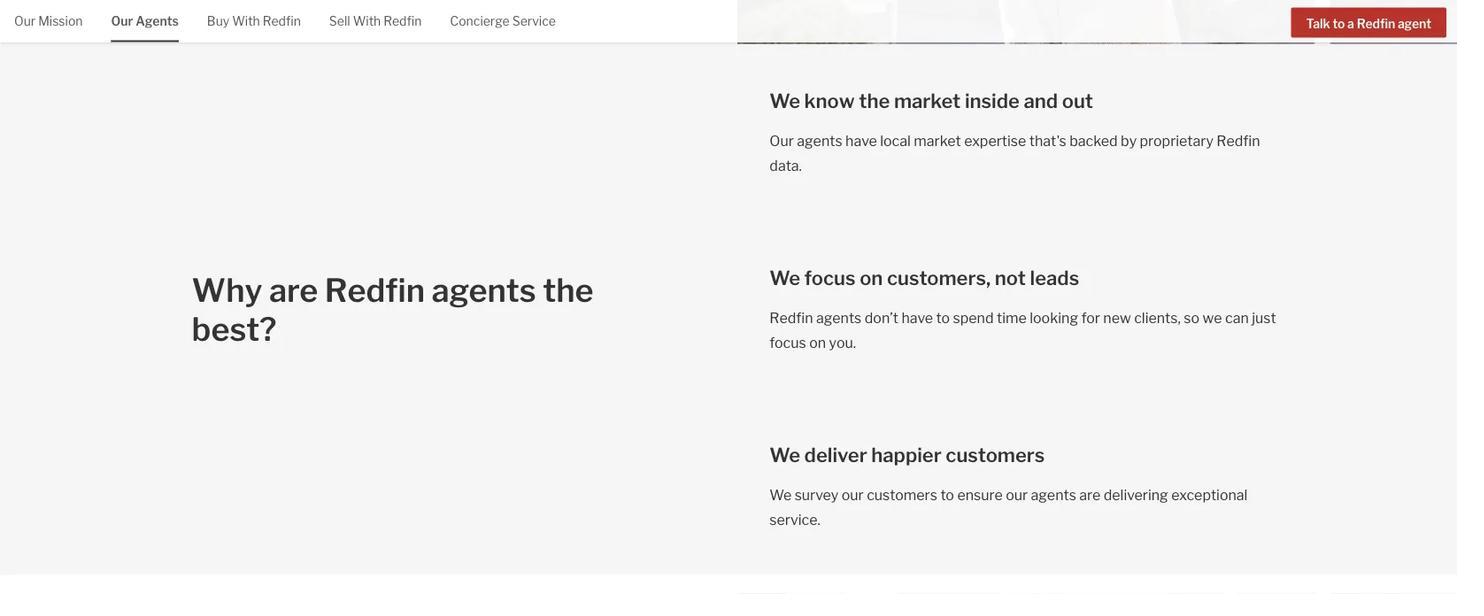 Task type: locate. For each thing, give the bounding box(es) containing it.
agents inside why are redfin agents the best?
[[432, 271, 536, 310]]

our left agents
[[111, 14, 133, 29]]

0 horizontal spatial our
[[14, 14, 36, 29]]

1 vertical spatial market
[[914, 133, 962, 150]]

the inside why are redfin agents the best?
[[543, 271, 594, 310]]

1 vertical spatial are
[[1080, 487, 1101, 504]]

1 vertical spatial on
[[810, 335, 826, 352]]

the
[[859, 89, 890, 113], [543, 271, 594, 310]]

redfin inside 'button'
[[1357, 16, 1396, 31]]

market down the we know the market inside and out
[[914, 133, 962, 150]]

to left "spend" on the bottom of page
[[937, 310, 950, 327]]

2 vertical spatial to
[[941, 487, 955, 504]]

our inside our mission link
[[14, 14, 36, 29]]

customers inside the we survey our customers to ensure our agents are delivering exceptional service.
[[867, 487, 938, 504]]

on
[[860, 266, 883, 290], [810, 335, 826, 352]]

time
[[997, 310, 1027, 327]]

on left you.
[[810, 335, 826, 352]]

market
[[894, 89, 961, 113], [914, 133, 962, 150]]

0 vertical spatial have
[[846, 133, 878, 150]]

0 vertical spatial the
[[859, 89, 890, 113]]

that's
[[1030, 133, 1067, 150]]

1 horizontal spatial are
[[1080, 487, 1101, 504]]

we inside the we survey our customers to ensure our agents are delivering exceptional service.
[[770, 487, 792, 504]]

2 we from the top
[[770, 266, 801, 290]]

0 vertical spatial are
[[269, 271, 318, 310]]

our right survey
[[842, 487, 864, 504]]

1 horizontal spatial the
[[859, 89, 890, 113]]

have right don't
[[902, 310, 934, 327]]

focus
[[805, 266, 856, 290], [770, 335, 807, 352]]

are inside the we survey our customers to ensure our agents are delivering exceptional service.
[[1080, 487, 1101, 504]]

0 vertical spatial to
[[1333, 16, 1346, 31]]

customers down happier
[[867, 487, 938, 504]]

our
[[14, 14, 36, 29], [111, 14, 133, 29], [770, 133, 794, 150]]

to inside redfin agents don't have to spend time looking for new clients, so we can just focus on you.
[[937, 310, 950, 327]]

1 horizontal spatial have
[[902, 310, 934, 327]]

our inside our agents link
[[111, 14, 133, 29]]

on up don't
[[860, 266, 883, 290]]

0 horizontal spatial the
[[543, 271, 594, 310]]

by
[[1121, 133, 1137, 150]]

1 horizontal spatial on
[[860, 266, 883, 290]]

looking
[[1030, 310, 1079, 327]]

agents inside redfin agents don't have to spend time looking for new clients, so we can just focus on you.
[[817, 310, 862, 327]]

with right sell
[[353, 14, 381, 29]]

1 we from the top
[[770, 89, 801, 113]]

0 vertical spatial on
[[860, 266, 883, 290]]

survey
[[795, 487, 839, 504]]

agents inside our agents have local market expertise that's backed by proprietary redfin data.
[[797, 133, 843, 150]]

4 we from the top
[[770, 487, 792, 504]]

0 vertical spatial focus
[[805, 266, 856, 290]]

have inside our agents have local market expertise that's backed by proprietary redfin data.
[[846, 133, 878, 150]]

redfin
[[263, 14, 301, 29], [384, 14, 422, 29], [1357, 16, 1396, 31], [1217, 133, 1261, 150], [325, 271, 425, 310], [770, 310, 814, 327]]

1 vertical spatial focus
[[770, 335, 807, 352]]

2 with from the left
[[353, 14, 381, 29]]

0 horizontal spatial have
[[846, 133, 878, 150]]

ensure
[[958, 487, 1003, 504]]

talk to a redfin agent
[[1307, 16, 1432, 31]]

focus left you.
[[770, 335, 807, 352]]

are left delivering at the right bottom of page
[[1080, 487, 1101, 504]]

1 horizontal spatial our
[[1006, 487, 1028, 504]]

a
[[1348, 16, 1355, 31]]

our inside our agents have local market expertise that's backed by proprietary redfin data.
[[770, 133, 794, 150]]

have left the local
[[846, 133, 878, 150]]

we for we deliver happier customers
[[770, 443, 801, 467]]

1 vertical spatial the
[[543, 271, 594, 310]]

we focus on customers, not leads
[[770, 266, 1080, 290]]

2 our from the left
[[1006, 487, 1028, 504]]

can
[[1226, 310, 1250, 327]]

our agents link
[[111, 0, 179, 40]]

are right why
[[269, 271, 318, 310]]

0 horizontal spatial with
[[232, 14, 260, 29]]

happier
[[872, 443, 942, 467]]

concierge service
[[450, 14, 556, 29]]

3 we from the top
[[770, 443, 801, 467]]

for
[[1082, 310, 1101, 327]]

our right ensure
[[1006, 487, 1028, 504]]

1 vertical spatial to
[[937, 310, 950, 327]]

are
[[269, 271, 318, 310], [1080, 487, 1101, 504]]

are inside why are redfin agents the best?
[[269, 271, 318, 310]]

focus up you.
[[805, 266, 856, 290]]

1 with from the left
[[232, 14, 260, 29]]

we for we survey our customers to ensure our agents are delivering exceptional service.
[[770, 487, 792, 504]]

0 horizontal spatial on
[[810, 335, 826, 352]]

to inside 'button'
[[1333, 16, 1346, 31]]

buy with redfin link
[[207, 0, 301, 40]]

agents
[[797, 133, 843, 150], [432, 271, 536, 310], [817, 310, 862, 327], [1031, 487, 1077, 504]]

redfin agents don't have to spend time looking for new clients, so we can just focus on you.
[[770, 310, 1277, 352]]

to
[[1333, 16, 1346, 31], [937, 310, 950, 327], [941, 487, 955, 504]]

sell with redfin
[[329, 14, 422, 29]]

we
[[770, 89, 801, 113], [770, 266, 801, 290], [770, 443, 801, 467], [770, 487, 792, 504]]

our
[[842, 487, 864, 504], [1006, 487, 1028, 504]]

with right the buy
[[232, 14, 260, 29]]

1 horizontal spatial customers
[[946, 443, 1045, 467]]

customers up ensure
[[946, 443, 1045, 467]]

to left a
[[1333, 16, 1346, 31]]

to for we deliver happier customers
[[941, 487, 955, 504]]

new
[[1104, 310, 1132, 327]]

have
[[846, 133, 878, 150], [902, 310, 934, 327]]

to inside the we survey our customers to ensure our agents are delivering exceptional service.
[[941, 487, 955, 504]]

market up the local
[[894, 89, 961, 113]]

0 horizontal spatial customers
[[867, 487, 938, 504]]

0 horizontal spatial are
[[269, 271, 318, 310]]

we survey our customers to ensure our agents are delivering exceptional service.
[[770, 487, 1248, 529]]

1 horizontal spatial our
[[111, 14, 133, 29]]

redfin inside why are redfin agents the best?
[[325, 271, 425, 310]]

1 vertical spatial have
[[902, 310, 934, 327]]

0 horizontal spatial our
[[842, 487, 864, 504]]

0 vertical spatial customers
[[946, 443, 1045, 467]]

customers
[[946, 443, 1045, 467], [867, 487, 938, 504]]

service.
[[770, 512, 821, 529]]

our up data.
[[770, 133, 794, 150]]

our left mission
[[14, 14, 36, 29]]

agents inside the we survey our customers to ensure our agents are delivering exceptional service.
[[1031, 487, 1077, 504]]

our for our agents have local market expertise that's backed by proprietary redfin data.
[[770, 133, 794, 150]]

2 horizontal spatial our
[[770, 133, 794, 150]]

1 horizontal spatial with
[[353, 14, 381, 29]]

1 vertical spatial customers
[[867, 487, 938, 504]]

with
[[232, 14, 260, 29], [353, 14, 381, 29]]

exceptional
[[1172, 487, 1248, 504]]

know
[[805, 89, 855, 113]]

to left ensure
[[941, 487, 955, 504]]

with for sell
[[353, 14, 381, 29]]



Task type: vqa. For each thing, say whether or not it's contained in the screenshot.
1-844-759-7732
no



Task type: describe. For each thing, give the bounding box(es) containing it.
we deliver happier customers
[[770, 443, 1045, 467]]

on inside redfin agents don't have to spend time looking for new clients, so we can just focus on you.
[[810, 335, 826, 352]]

with for buy
[[232, 14, 260, 29]]

market inside our agents have local market expertise that's backed by proprietary redfin data.
[[914, 133, 962, 150]]

inside
[[965, 89, 1020, 113]]

why are redfin agents the best?
[[192, 271, 594, 349]]

data.
[[770, 157, 802, 175]]

we for we know the market inside and out
[[770, 89, 801, 113]]

buy
[[207, 14, 230, 29]]

you.
[[829, 335, 857, 352]]

why
[[192, 271, 263, 310]]

our agents have local market expertise that's backed by proprietary redfin data.
[[770, 133, 1261, 175]]

just
[[1253, 310, 1277, 327]]

so
[[1184, 310, 1200, 327]]

a redfin agent image
[[738, 0, 1458, 44]]

mission
[[38, 14, 83, 29]]

delivering
[[1104, 487, 1169, 504]]

clients,
[[1135, 310, 1181, 327]]

proprietary
[[1140, 133, 1214, 150]]

concierge
[[450, 14, 510, 29]]

customers,
[[887, 266, 991, 290]]

our mission link
[[14, 0, 83, 40]]

agent
[[1398, 16, 1432, 31]]

have inside redfin agents don't have to spend time looking for new clients, so we can just focus on you.
[[902, 310, 934, 327]]

not
[[995, 266, 1026, 290]]

customers for our
[[867, 487, 938, 504]]

we for we focus on customers, not leads
[[770, 266, 801, 290]]

sell with redfin link
[[329, 0, 422, 40]]

leads
[[1031, 266, 1080, 290]]

0 vertical spatial market
[[894, 89, 961, 113]]

and
[[1024, 89, 1059, 113]]

we
[[1203, 310, 1223, 327]]

our mission
[[14, 14, 83, 29]]

we know the market inside and out
[[770, 89, 1094, 113]]

deliver
[[805, 443, 868, 467]]

1 our from the left
[[842, 487, 864, 504]]

spend
[[953, 310, 994, 327]]

concierge service link
[[450, 0, 556, 40]]

sell
[[329, 14, 350, 29]]

customers for happier
[[946, 443, 1045, 467]]

agents
[[136, 14, 179, 29]]

don't
[[865, 310, 899, 327]]

buy with redfin
[[207, 14, 301, 29]]

backed
[[1070, 133, 1118, 150]]

our for our mission
[[14, 14, 36, 29]]

local
[[881, 133, 911, 150]]

our agents
[[111, 14, 179, 29]]

best?
[[192, 310, 277, 349]]

talk
[[1307, 16, 1331, 31]]

to for we focus on customers, not leads
[[937, 310, 950, 327]]

redfin inside our agents have local market expertise that's backed by proprietary redfin data.
[[1217, 133, 1261, 150]]

service
[[513, 14, 556, 29]]

talk to a redfin agent button
[[1292, 7, 1447, 37]]

redfin inside redfin agents don't have to spend time looking for new clients, so we can just focus on you.
[[770, 310, 814, 327]]

focus inside redfin agents don't have to spend time looking for new clients, so we can just focus on you.
[[770, 335, 807, 352]]

our for our agents
[[111, 14, 133, 29]]

out
[[1063, 89, 1094, 113]]

expertise
[[965, 133, 1027, 150]]



